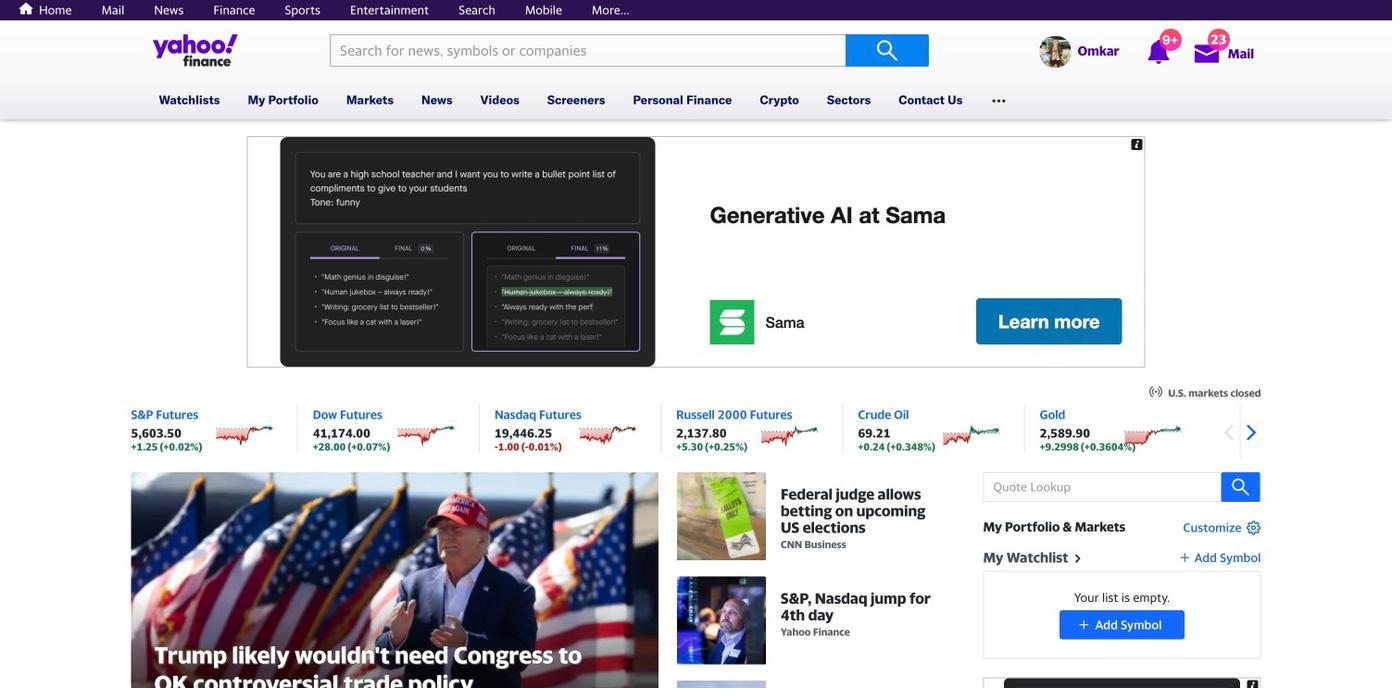 Task type: locate. For each thing, give the bounding box(es) containing it.
section
[[983, 472, 1261, 688]]

jpmorgan caps junior bankers' hours—at 80 per week image
[[677, 681, 766, 688]]

next image
[[1237, 419, 1265, 447]]

navigation
[[1243, 81, 1252, 120]]

trump likely wouldn't need congress to ok controversial trade policy image
[[131, 472, 659, 688]]

0 horizontal spatial search image
[[876, 39, 899, 62]]

advertisement element
[[247, 136, 1146, 368], [983, 678, 1261, 688]]

1 vertical spatial search image
[[1232, 478, 1250, 497]]

s&p, nasdaq jump for 4th day image
[[677, 577, 766, 665]]

0 vertical spatial search image
[[876, 39, 899, 62]]

search image
[[876, 39, 899, 62], [1232, 478, 1250, 497]]



Task type: vqa. For each thing, say whether or not it's contained in the screenshot.
Try
no



Task type: describe. For each thing, give the bounding box(es) containing it.
my watchlist image
[[1069, 549, 1087, 566]]

Search for news, symbols or companies text field
[[330, 34, 846, 67]]

0 vertical spatial advertisement element
[[247, 136, 1146, 368]]

previous image
[[1215, 419, 1243, 447]]

1 vertical spatial advertisement element
[[983, 678, 1261, 688]]

1 horizontal spatial search image
[[1232, 478, 1250, 497]]

federal judge allows betting on upcoming us elections image
[[677, 472, 766, 561]]

Quote Lookup text field
[[983, 472, 1261, 502]]



